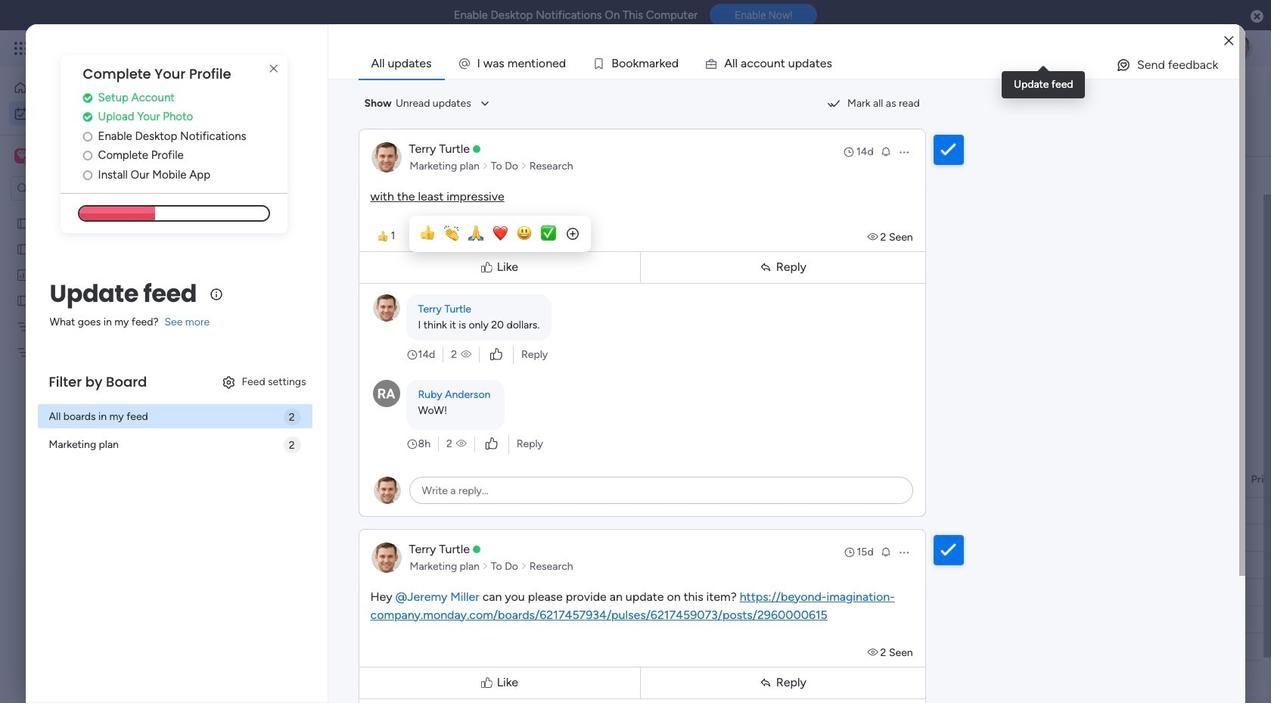 Task type: vqa. For each thing, say whether or not it's contained in the screenshot.
2nd Add to favorites image
no



Task type: describe. For each thing, give the bounding box(es) containing it.
0 vertical spatial v2 seen image
[[461, 347, 472, 362]]

2 vertical spatial option
[[0, 209, 193, 212]]

dapulse x slim image
[[265, 60, 283, 78]]

search everything image
[[1140, 41, 1155, 56]]

1 horizontal spatial v2 seen image
[[868, 231, 881, 243]]

v2 like image
[[491, 346, 503, 363]]

0 horizontal spatial tab
[[223, 132, 278, 156]]

give feedback image
[[1117, 58, 1132, 73]]

select product image
[[14, 41, 29, 56]]

public board image
[[16, 242, 30, 256]]

close image
[[1225, 35, 1234, 47]]

2 workspace image from the left
[[17, 148, 27, 164]]

check circle image
[[83, 92, 93, 104]]

1 workspace image from the left
[[14, 148, 30, 164]]

1 vertical spatial v2 seen image
[[456, 436, 467, 452]]

check circle image
[[83, 112, 93, 123]]

see plans image
[[251, 40, 265, 57]]

2 circle o image from the top
[[83, 150, 93, 161]]

terry turtle image
[[1230, 36, 1254, 61]]

1 public board image from the top
[[16, 216, 30, 230]]

slider arrow image for reminder icon
[[521, 159, 527, 174]]

options image
[[898, 146, 910, 158]]

slider arrow image
[[482, 159, 489, 174]]

2 public board image from the top
[[16, 293, 30, 307]]

v2 like image
[[486, 436, 498, 452]]

1 vertical spatial option
[[9, 101, 184, 126]]



Task type: locate. For each thing, give the bounding box(es) containing it.
0 vertical spatial circle o image
[[83, 131, 93, 142]]

0 vertical spatial option
[[9, 76, 184, 100]]

0 vertical spatial tab
[[359, 48, 445, 79]]

0 vertical spatial public board image
[[16, 216, 30, 230]]

workspace selection element
[[14, 147, 126, 167]]

public board image up public board icon
[[16, 216, 30, 230]]

0 vertical spatial v2 seen image
[[868, 231, 881, 243]]

1 vertical spatial v2 seen image
[[868, 646, 881, 659]]

workspace image
[[14, 148, 30, 164], [17, 148, 27, 164]]

circle o image down check circle image
[[83, 131, 93, 142]]

public board image down public dashboard icon
[[16, 293, 30, 307]]

public dashboard image
[[16, 267, 30, 282]]

circle o image down workspace selection element
[[83, 169, 93, 181]]

circle o image up search in workspace field
[[83, 150, 93, 161]]

None search field
[[294, 163, 436, 187]]

1 circle o image from the top
[[83, 131, 93, 142]]

tab
[[359, 48, 445, 79], [223, 132, 278, 156]]

slider arrow image for reminder image
[[521, 559, 527, 574]]

v2 seen image
[[868, 231, 881, 243], [456, 436, 467, 452]]

0 horizontal spatial v2 seen image
[[456, 436, 467, 452]]

list box
[[0, 207, 193, 569]]

Filter dashboard by text search field
[[294, 163, 436, 187]]

option
[[9, 76, 184, 100], [9, 101, 184, 126], [0, 209, 193, 212]]

search image
[[418, 169, 430, 181]]

v2 seen image
[[461, 347, 472, 362], [868, 646, 881, 659]]

help image
[[1173, 41, 1189, 56]]

1 horizontal spatial v2 seen image
[[868, 646, 881, 659]]

1 horizontal spatial tab
[[359, 48, 445, 79]]

Search in workspace field
[[32, 180, 126, 197]]

reminder image
[[880, 145, 892, 157]]

option up check circle image
[[9, 76, 184, 100]]

1 vertical spatial tab
[[223, 132, 278, 156]]

3 circle o image from the top
[[83, 169, 93, 181]]

public board image
[[16, 216, 30, 230], [16, 293, 30, 307]]

option down search in workspace field
[[0, 209, 193, 212]]

slider arrow image
[[521, 159, 527, 174], [482, 559, 489, 574], [521, 559, 527, 574]]

1 vertical spatial circle o image
[[83, 150, 93, 161]]

1 vertical spatial public board image
[[16, 293, 30, 307]]

0 horizontal spatial v2 seen image
[[461, 347, 472, 362]]

options image
[[898, 546, 910, 558]]

option up workspace selection element
[[9, 101, 184, 126]]

2 vertical spatial circle o image
[[83, 169, 93, 181]]

circle o image
[[83, 131, 93, 142], [83, 150, 93, 161], [83, 169, 93, 181]]

dapulse close image
[[1251, 9, 1264, 24]]

tab list
[[359, 48, 1240, 79]]

column header
[[917, 467, 1008, 493]]

reminder image
[[880, 545, 892, 558]]



